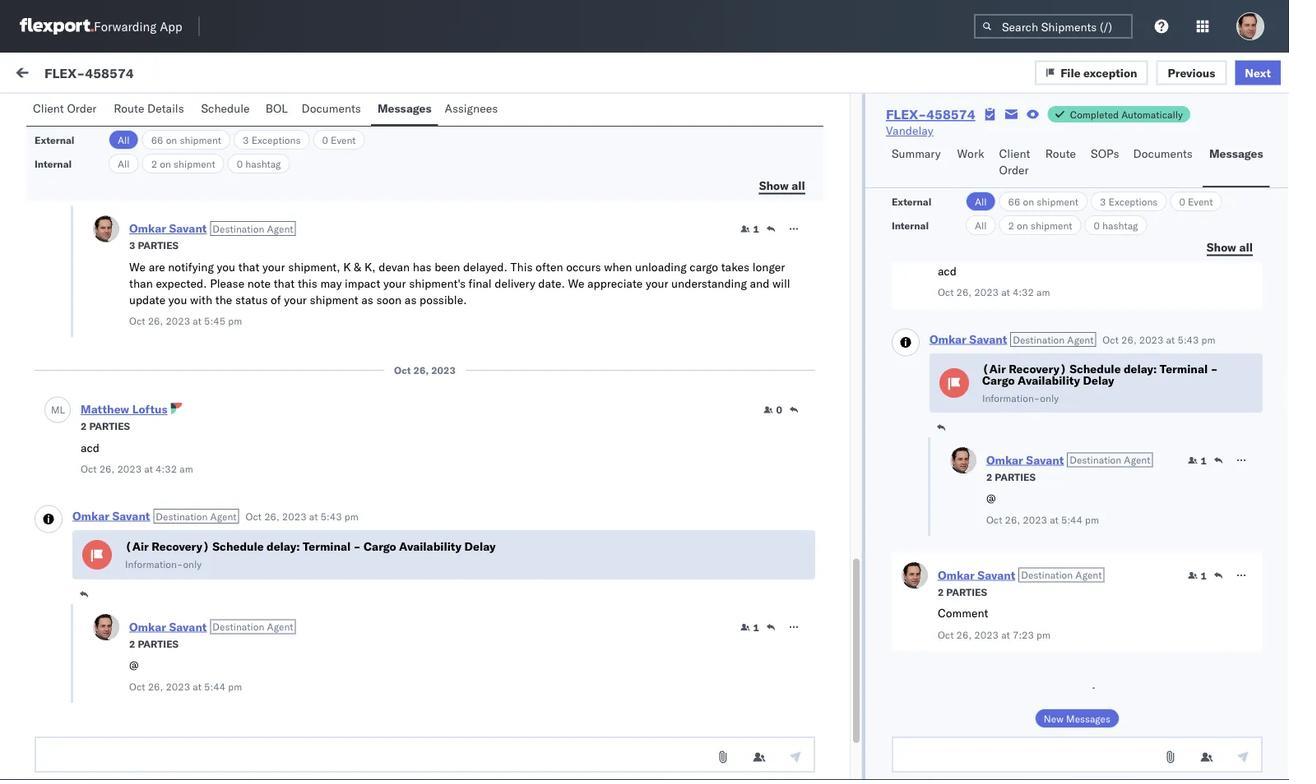 Task type: locate. For each thing, give the bounding box(es) containing it.
client order
[[33, 101, 97, 116], [999, 146, 1030, 177]]

show
[[759, 178, 789, 193], [1207, 240, 1237, 254]]

1 vertical spatial will
[[352, 552, 370, 567]]

you inside we are notifying you that your shipment, k & k, devan delayed. this often occurs when unloading expected. please note that delivery
[[137, 626, 156, 641]]

(0) inside "button"
[[154, 105, 175, 119]]

client order right work button
[[999, 146, 1030, 177]]

documents right bol button at the left top
[[302, 101, 361, 116]]

26,
[[458, 191, 476, 206], [458, 265, 476, 280], [957, 286, 972, 299], [148, 315, 163, 327], [1122, 334, 1137, 346], [414, 365, 429, 377], [99, 463, 115, 476], [264, 511, 280, 523], [1005, 514, 1020, 526], [458, 520, 476, 535], [957, 629, 972, 641], [148, 681, 163, 693], [458, 734, 476, 749]]

devan down message list button on the top left of the page
[[189, 141, 224, 156]]

parties inside button
[[138, 239, 179, 252]]

route details
[[114, 101, 184, 116]]

oct 26, 2023 at 5:43 pm
[[1103, 334, 1216, 346], [246, 511, 359, 523]]

client order button down my work
[[26, 94, 107, 126]]

0 horizontal spatial this
[[198, 552, 218, 567]]

2 2023, from the top
[[479, 265, 511, 280]]

we inside the we appreciate your understanding with the
[[123, 676, 139, 690]]

k inside we are notifying you that your shipment, k & k, devan delayed. this often occurs when unloading expected. please note that delivery
[[264, 626, 271, 641]]

and down longer
[[750, 276, 770, 290]]

appreciate up the of your shipment as soon
[[142, 676, 197, 690]]

message for message
[[51, 143, 90, 155]]

1 horizontal spatial note
[[247, 276, 271, 290]]

warehouse up the deal at the left of page
[[113, 519, 175, 534]]

2023, for 5:45
[[479, 520, 511, 535]]

(air down the flex- 1366815
[[982, 362, 1006, 376]]

3 2023, from the top
[[479, 520, 511, 535]]

documents button
[[295, 94, 371, 126], [1127, 139, 1203, 188]]

shipment, inside we are notifying you that your shipment, k & k, devan has been delayed. this often occurs when unloading cargo takes longer than expected. please note that this may impact your shipment's final delivery date. we appreciate your understanding and will update you with the status of your shipment as soon as possible. oct 26, 2023 at 5:45 pm
[[288, 260, 340, 274]]

1 horizontal spatial as
[[361, 293, 373, 307]]

k down this is a great deal and with this contract established, we will create lucrative partnership.
[[264, 626, 271, 641]]

2 vertical spatial (air
[[113, 733, 137, 748]]

2 vertical spatial with
[[49, 692, 72, 706]]

will inside we are notifying you that your shipment, k & k, devan has been delayed. this often occurs when unloading cargo takes longer than expected. please note that this may impact your shipment's final delivery date. we appreciate your understanding and will update you with the status of your shipment as soon as possible. oct 26, 2023 at 5:45 pm
[[773, 276, 790, 290]]

2 vertical spatial information-
[[125, 558, 183, 571]]

agent
[[210, 112, 237, 124], [267, 222, 293, 235], [1067, 334, 1094, 346], [1124, 454, 1151, 466], [210, 511, 237, 523], [1076, 569, 1102, 582], [267, 621, 293, 633], [218, 736, 245, 749]]

expected. inside we are notifying you that your shipment, k & k, devan has been delayed. this often occurs when unloading cargo takes longer than expected. please note that this may impact your shipment's final delivery date. we appreciate your understanding and will update you with the status of your shipment as soon as possible. oct 26, 2023 at 5:45 pm
[[156, 276, 207, 290]]

devan inside we are notifying you that your shipment, k & k, devan delayed. this often occurs when unloading expected. please note that delivery
[[299, 626, 330, 641]]

are
[[149, 260, 165, 274], [69, 626, 85, 641]]

please inside we are notifying you that your shipment, k & k, devan delayed. this often occurs when unloading expected. please note that delivery
[[103, 659, 138, 673]]

0 horizontal spatial availability
[[49, 750, 112, 764]]

on up test. on the top
[[160, 158, 171, 170]]

2023, for 7:00
[[479, 265, 511, 280]]

often
[[536, 260, 563, 274], [122, 643, 149, 657]]

omkar savant up messaging
[[80, 178, 153, 193]]

documents button down automatically
[[1127, 139, 1203, 188]]

1 horizontal spatial @ oct 26, 2023 at 5:44 pm
[[986, 491, 1099, 526]]

warehouse
[[125, 141, 187, 156], [113, 519, 175, 534]]

1 horizontal spatial internal
[[110, 105, 151, 119]]

1 vertical spatial occurs
[[152, 643, 187, 657]]

on up flex- 1854269
[[1017, 219, 1028, 232]]

of your shipment as soon
[[130, 692, 261, 706]]

2 vertical spatial recovery)
[[140, 733, 198, 748]]

1 vertical spatial @
[[129, 658, 139, 673]]

devan down established,
[[299, 626, 330, 641]]

k, inside we are notifying you that your shipment, k & k, devan delayed. this often occurs when unloading expected. please note that delivery
[[285, 626, 296, 641]]

will right we
[[352, 552, 370, 567]]

1 horizontal spatial when
[[604, 260, 632, 274]]

458574
[[85, 64, 134, 81], [927, 106, 976, 123], [1030, 191, 1073, 206], [1030, 520, 1073, 535], [1030, 627, 1073, 642], [1030, 734, 1073, 749]]

omkar savant for filing
[[80, 252, 153, 267]]

pm
[[542, 191, 559, 206], [542, 265, 559, 280], [542, 520, 559, 535], [542, 734, 559, 749]]

notifying inside we are notifying you that your shipment, k & k, devan delayed. this often occurs when unloading expected. please note that delivery
[[88, 626, 134, 641]]

appreciate inside we are notifying you that your shipment, k & k, devan has been delayed. this often occurs when unloading cargo takes longer than expected. please note that this may impact your shipment's final delivery date. we appreciate your understanding and will update you with the status of your shipment as soon as possible. oct 26, 2023 at 5:45 pm
[[588, 276, 643, 290]]

as down shipment's
[[405, 293, 417, 307]]

flex- 1854269
[[995, 265, 1080, 280]]

2023 inside we are notifying you that your shipment, k & k, devan has been delayed. this often occurs when unloading cargo takes longer than expected. please note that this may impact your shipment's final delivery date. we appreciate your understanding and will update you with the status of your shipment as soon as possible. oct 26, 2023 at 5:45 pm
[[166, 315, 190, 327]]

0 horizontal spatial this
[[49, 552, 72, 567]]

you down partnership.
[[137, 626, 156, 641]]

3 down sops button
[[1100, 195, 1106, 208]]

hashtag down sep
[[245, 158, 281, 170]]

1 horizontal spatial delayed.
[[463, 260, 508, 274]]

0 vertical spatial messages button
[[371, 94, 438, 126]]

1 vertical spatial often
[[122, 643, 149, 657]]

4 pm from the top
[[542, 734, 559, 749]]

0 horizontal spatial occurs
[[152, 643, 187, 657]]

work
[[160, 67, 187, 82], [957, 146, 985, 161]]

& inside we are notifying you that your shipment, k & k, devan has been delayed. this often occurs when unloading cargo takes longer than expected. please note that this may impact your shipment's final delivery date. we appreciate your understanding and will update you with the status of your shipment as soon as possible. oct 26, 2023 at 5:45 pm
[[354, 260, 361, 274]]

forwarding app
[[94, 19, 182, 34]]

are for we are notifying you that your shipment, k & k, devan delayed. this often occurs when unloading expected. please note that delivery
[[69, 626, 85, 641]]

unloading up the of your shipment as soon
[[221, 643, 273, 657]]

2 on shipment up test. on the top
[[151, 158, 215, 170]]

only
[[183, 160, 202, 172], [1040, 392, 1059, 404], [183, 558, 202, 571]]

3 inside button
[[129, 239, 135, 252]]

please up the we appreciate your understanding with the
[[103, 659, 138, 673]]

3 flex- 458574 from the top
[[995, 627, 1073, 642]]

1 vertical spatial only
[[1040, 392, 1059, 404]]

2 edt from the top
[[562, 265, 584, 280]]

0 vertical spatial acd oct 26, 2023 at 4:32 am
[[938, 264, 1050, 299]]

often up date.
[[536, 260, 563, 274]]

pm for 5:44
[[542, 734, 559, 749]]

as up "exception: (air recovery) schedule delay: terminal - cargo availability delay"
[[221, 692, 233, 706]]

app
[[160, 19, 182, 34]]

3 edt from the top
[[562, 520, 584, 535]]

1 vertical spatial understanding
[[226, 676, 302, 690]]

3 down messaging
[[129, 239, 135, 252]]

pm inside comment oct 26, 2023 at 7:23 pm
[[1037, 629, 1051, 641]]

0 vertical spatial 0 hashtag
[[237, 158, 281, 170]]

internal for the bottom show all button
[[892, 219, 929, 232]]

1 horizontal spatial k,
[[364, 260, 376, 274]]

2023 inside comment oct 26, 2023 at 7:23 pm
[[974, 629, 999, 641]]

k up impact
[[343, 260, 351, 274]]

0 vertical spatial shipment,
[[288, 260, 340, 274]]

flex- 458574 for oct 26, 2023, 5:44 pm edt
[[995, 734, 1073, 749]]

item/shipment
[[1057, 143, 1124, 155]]

file exception button
[[1035, 60, 1148, 85], [1035, 60, 1148, 85]]

2 omkar savant from the top
[[80, 252, 153, 267]]

work left related
[[957, 146, 985, 161]]

2023, for 7:22
[[479, 191, 511, 206]]

k for delayed.
[[343, 260, 351, 274]]

exception: inside "exception: (air recovery) schedule delay: terminal - cargo availability delay"
[[52, 733, 111, 748]]

2 vertical spatial 3
[[129, 239, 135, 252]]

we right date.
[[568, 276, 585, 290]]

0 horizontal spatial will
[[352, 552, 370, 567]]

4:32 down unknown
[[156, 463, 177, 476]]

0 horizontal spatial route
[[114, 101, 144, 116]]

of down we are notifying you that your shipment, k & k, devan delayed. this often occurs when unloading expected. please note that delivery
[[130, 692, 140, 706]]

possible.
[[420, 293, 467, 307]]

update
[[129, 293, 166, 307]]

acd oct 26, 2023 at 4:32 am up the flex- 1366815
[[938, 264, 1050, 299]]

1 resize handle column header from the left
[[409, 137, 429, 781]]

k inside we are notifying you that your shipment, k & k, devan has been delayed. this often occurs when unloading cargo takes longer than expected. please note that this may impact your shipment's final delivery date. we appreciate your understanding and will update you with the status of your shipment as soon as possible. oct 26, 2023 at 5:45 pm
[[343, 260, 351, 274]]

(0) inside "button"
[[73, 105, 94, 119]]

waka
[[190, 355, 219, 369]]

1 vertical spatial k,
[[285, 626, 296, 641]]

3
[[243, 134, 249, 146], [1100, 195, 1106, 208], [129, 239, 135, 252]]

-
[[716, 191, 723, 206], [716, 265, 723, 280], [1211, 362, 1218, 376], [716, 520, 723, 535], [354, 540, 361, 554], [342, 733, 349, 748], [716, 734, 723, 749]]

omkar savant up floats
[[80, 326, 153, 341]]

warehouse down internal (0) "button"
[[125, 141, 187, 156]]

(air recovery) schedule delay: terminal - cargo availability delay information-only
[[982, 362, 1218, 404], [125, 540, 496, 571]]

edt for oct 26, 2023, 5:45 pm edt
[[562, 520, 584, 535]]

we down lucrative
[[49, 626, 66, 641]]

only down message list button on the top left of the page
[[183, 160, 202, 172]]

shipment
[[180, 134, 221, 146], [174, 158, 215, 170], [1037, 195, 1079, 208], [1031, 219, 1073, 232], [310, 293, 358, 307], [169, 692, 218, 706]]

1 horizontal spatial @
[[986, 491, 996, 506]]

k, inside we are notifying you that your shipment, k & k, devan has been delayed. this often occurs when unloading cargo takes longer than expected. please note that this may impact your shipment's final delivery date. we appreciate your understanding and will update you with the status of your shipment as soon as possible. oct 26, 2023 at 5:45 pm
[[364, 260, 376, 274]]

external down 'summary' button on the right of the page
[[892, 195, 932, 208]]

3 exceptions down sops button
[[1100, 195, 1158, 208]]

delayed.
[[463, 260, 508, 274], [49, 643, 94, 657]]

messages for right messages button
[[1209, 146, 1264, 161]]

1 edt from the top
[[562, 191, 584, 206]]

0 vertical spatial external
[[26, 105, 70, 119]]

and right the deal at the left of page
[[151, 552, 170, 567]]

1 vertical spatial oct 26, 2023 at 5:43 pm
[[246, 511, 359, 523]]

1
[[753, 223, 759, 235], [1201, 455, 1207, 467], [1201, 570, 1207, 582], [753, 622, 759, 634], [753, 737, 759, 749]]

delayed. up final
[[463, 260, 508, 274]]

flex-458574 up vandelay
[[886, 106, 976, 123]]

hashtag down sops button
[[1103, 219, 1138, 232]]

oct inside we are notifying you that your shipment, k & k, devan has been delayed. this often occurs when unloading cargo takes longer than expected. please note that this may impact your shipment's final delivery date. we appreciate your understanding and will update you with the status of your shipment as soon as possible. oct 26, 2023 at 5:45 pm
[[129, 315, 145, 327]]

unloading
[[635, 260, 687, 274], [221, 643, 273, 657]]

shipment, up may
[[288, 260, 340, 274]]

this inside we are notifying you that your shipment, k & k, devan delayed. this often occurs when unloading expected. please note that delivery
[[97, 643, 119, 657]]

flexport. image
[[20, 18, 94, 35]]

understanding inside we are notifying you that your shipment, k & k, devan has been delayed. this often occurs when unloading cargo takes longer than expected. please note that this may impact your shipment's final delivery date. we appreciate your understanding and will update you with the status of your shipment as soon as possible. oct 26, 2023 at 5:45 pm
[[672, 276, 747, 290]]

exceptions down 21,
[[251, 134, 301, 146]]

exception: for exception: warehouse devan delay
[[52, 519, 111, 534]]

event for show all button to the left
[[331, 134, 356, 146]]

3 exceptions for show all button to the left
[[243, 134, 301, 146]]

notifying up report
[[168, 260, 214, 274]]

information- inside warehouse devan delay information-only
[[125, 160, 183, 172]]

0 horizontal spatial exceptions
[[251, 134, 301, 146]]

recovery) inside "exception: (air recovery) schedule delay: terminal - cargo availability delay"
[[140, 733, 198, 748]]

1 exception: from the top
[[52, 429, 111, 443]]

5:45
[[204, 315, 226, 327], [514, 520, 539, 535]]

note inside we are notifying you that your shipment, k & k, devan delayed. this often occurs when unloading expected. please note that delivery
[[141, 659, 164, 673]]

comment oct 26, 2023 at 7:23 pm
[[938, 606, 1051, 641]]

soon down impact
[[376, 293, 402, 307]]

import work button
[[115, 53, 193, 97]]

are inside we are notifying you that your shipment, k & k, devan delayed. this often occurs when unloading expected. please note that delivery
[[69, 626, 85, 641]]

2 on shipment up flex- 1854269
[[1008, 219, 1073, 232]]

we for we appreciate your understanding with the
[[123, 676, 139, 690]]

1 (0) from the left
[[73, 105, 94, 119]]

order
[[67, 101, 97, 116], [999, 163, 1029, 177]]

work right related
[[1033, 143, 1054, 155]]

0 vertical spatial 3 exceptions
[[243, 134, 301, 146]]

note up the we appreciate your understanding with the
[[141, 659, 164, 673]]

internal inside "button"
[[110, 105, 151, 119]]

shipment, for this
[[208, 626, 261, 641]]

4 flex- 458574 from the top
[[995, 734, 1073, 749]]

occurs up the we appreciate your understanding with the
[[152, 643, 187, 657]]

this left contract
[[198, 552, 218, 567]]

work right import at the top left of page
[[160, 67, 187, 82]]

0 horizontal spatial all
[[792, 178, 805, 193]]

1 vertical spatial work
[[1033, 143, 1054, 155]]

messages for leftmost messages button
[[378, 101, 432, 116]]

1 vertical spatial note
[[141, 659, 164, 673]]

flex- 458574 for oct 26, 2023, 5:45 pm edt
[[995, 520, 1073, 535]]

k,
[[364, 260, 376, 274], [285, 626, 296, 641]]

1 vertical spatial event
[[1188, 195, 1213, 208]]

recovery) down the of your shipment as soon
[[140, 733, 198, 748]]

notifying down partnership.
[[88, 626, 134, 641]]

omkar savant
[[80, 178, 153, 193], [80, 252, 153, 267], [80, 326, 153, 341], [80, 400, 153, 415], [80, 491, 153, 505], [80, 598, 153, 612]]

order down my work
[[67, 101, 97, 116]]

at inside we are notifying you that your shipment, k & k, devan has been delayed. this often occurs when unloading cargo takes longer than expected. please note that this may impact your shipment's final delivery date. we appreciate your understanding and will update you with the status of your shipment as soon as possible. oct 26, 2023 at 5:45 pm
[[193, 315, 202, 327]]

4 2023, from the top
[[479, 734, 511, 749]]

external inside "button"
[[26, 105, 70, 119]]

we inside we are notifying you that your shipment, k & k, devan delayed. this often occurs when unloading expected. please note that delivery
[[49, 626, 66, 641]]

resize handle column header
[[409, 137, 429, 781], [689, 137, 708, 781], [968, 137, 988, 781], [1247, 137, 1267, 781]]

this inside this is a great deal and with this contract established, we will create lucrative partnership.
[[198, 552, 218, 567]]

(air down exception: warehouse devan delay
[[125, 540, 149, 554]]

notifying for we are notifying you that your shipment, k & k, devan has been delayed. this often occurs when unloading cargo takes longer than expected. please note that this may impact your shipment's final delivery date. we appreciate your understanding and will update you with the status of your shipment as soon as possible. oct 26, 2023 at 5:45 pm
[[168, 260, 214, 274]]

schedule
[[201, 101, 250, 116], [1070, 362, 1121, 376], [212, 540, 264, 554], [201, 733, 252, 748]]

0 vertical spatial client order
[[33, 101, 97, 116]]

test.
[[144, 207, 168, 221]]

1 vertical spatial k
[[264, 626, 271, 641]]

7:23
[[1013, 629, 1034, 641]]

we up than
[[129, 260, 146, 274]]

1 vertical spatial flex-458574
[[886, 106, 976, 123]]

order inside client order
[[999, 163, 1029, 177]]

(0) for external (0)
[[73, 105, 94, 119]]

unloading left cargo
[[635, 260, 687, 274]]

of right "status"
[[271, 293, 281, 307]]

the
[[215, 293, 232, 307], [75, 692, 92, 706]]

1 horizontal spatial 66 on shipment
[[1008, 195, 1079, 208]]

client order down my work
[[33, 101, 97, 116]]

client down my work
[[33, 101, 64, 116]]

occurs inside we are notifying you that your shipment, k & k, devan has been delayed. this often occurs when unloading cargo takes longer than expected. please note that this may impact your shipment's final delivery date. we appreciate your understanding and will update you with the status of your shipment as soon as possible. oct 26, 2023 at 5:45 pm
[[566, 260, 601, 274]]

client right work button
[[999, 146, 1030, 161]]

0 vertical spatial 5:44
[[1061, 514, 1083, 526]]

notifying inside we are notifying you that your shipment, k & k, devan has been delayed. this often occurs when unloading cargo takes longer than expected. please note that this may impact your shipment's final delivery date. we appreciate your understanding and will update you with the status of your shipment as soon as possible. oct 26, 2023 at 5:45 pm
[[168, 260, 214, 274]]

1 vertical spatial availability
[[399, 540, 462, 554]]

omkar savant up exception: unknown
[[80, 400, 153, 415]]

external down my work
[[26, 105, 70, 119]]

delayed. down lucrative
[[49, 643, 94, 657]]

1 omkar savant from the top
[[80, 178, 153, 193]]

3 exceptions down 21,
[[243, 134, 301, 146]]

often up the we appreciate your understanding with the
[[122, 643, 149, 657]]

1 horizontal spatial often
[[536, 260, 563, 274]]

1 horizontal spatial show all
[[1207, 240, 1253, 254]]

soon inside we are notifying you that your shipment, k & k, devan has been delayed. this often occurs when unloading cargo takes longer than expected. please note that this may impact your shipment's final delivery date. we appreciate your understanding and will update you with the status of your shipment as soon as possible. oct 26, 2023 at 5:45 pm
[[376, 293, 402, 307]]

order for the bottommost 'client order' button
[[999, 163, 1029, 177]]

1 pm from the top
[[542, 191, 559, 206]]

2
[[151, 158, 157, 170], [1008, 219, 1015, 232], [81, 420, 87, 433], [986, 471, 993, 483], [938, 586, 944, 599], [129, 638, 135, 650], [81, 753, 87, 766]]

3 resize handle column header from the left
[[968, 137, 988, 781]]

3 down sep
[[243, 134, 249, 146]]

client
[[33, 101, 64, 116], [999, 146, 1030, 161]]

route inside route button
[[1046, 146, 1076, 161]]

@
[[986, 491, 996, 506], [129, 658, 139, 673]]

omkar savant up than
[[80, 252, 153, 267]]

pm
[[228, 315, 242, 327], [1202, 334, 1216, 346], [345, 511, 359, 523], [1085, 514, 1099, 526], [1037, 629, 1051, 641], [228, 681, 242, 693]]

this inside this is a great deal and with this contract established, we will create lucrative partnership.
[[49, 552, 72, 567]]

0 inside button
[[776, 404, 782, 416]]

schedule inside "exception: (air recovery) schedule delay: terminal - cargo availability delay"
[[201, 733, 252, 748]]

omkar savant down partnership.
[[80, 598, 153, 612]]

4 edt from the top
[[562, 734, 584, 749]]

am left filing
[[56, 281, 72, 295]]

1 vertical spatial 66 on shipment
[[1008, 195, 1079, 208]]

route inside route details button
[[114, 101, 144, 116]]

0 horizontal spatial 0 hashtag
[[237, 158, 281, 170]]

- inside "exception: (air recovery) schedule delay: terminal - cargo availability delay"
[[342, 733, 349, 748]]

client order button left item/shipment
[[993, 139, 1039, 188]]

you up commendation report to improve your morale!
[[217, 260, 235, 274]]

route for route details
[[114, 101, 144, 116]]

2 parties button
[[81, 419, 130, 433], [986, 469, 1036, 484], [938, 585, 987, 599], [129, 636, 179, 651], [81, 752, 130, 766]]

(air down the we appreciate your understanding with the
[[113, 733, 137, 748]]

cargo inside "exception: (air recovery) schedule delay: terminal - cargo availability delay"
[[352, 733, 385, 748]]

vandelay
[[886, 123, 934, 138]]

forwarding
[[94, 19, 157, 34]]

previous button
[[1157, 60, 1227, 85]]

1 2023, from the top
[[479, 191, 511, 206]]

1 horizontal spatial 3 exceptions
[[1100, 195, 1158, 208]]

work
[[47, 63, 90, 86], [1033, 143, 1054, 155]]

am
[[346, 112, 359, 124], [56, 281, 72, 295], [1037, 286, 1050, 299], [180, 463, 193, 476]]

& for delayed.
[[354, 260, 361, 274]]

exception: unknown
[[52, 429, 165, 443]]

1 vertical spatial show
[[1207, 240, 1237, 254]]

date.
[[538, 276, 565, 290]]

2 horizontal spatial availability
[[1018, 374, 1080, 388]]

please up "status"
[[210, 276, 244, 290]]

k, up impact
[[364, 260, 376, 274]]

flex- 458574 for oct 26, 2023, 7:22 pm edt
[[995, 191, 1073, 206]]

work for my
[[47, 63, 90, 86]]

0 vertical spatial with
[[190, 293, 212, 307]]

1 vertical spatial 3
[[1100, 195, 1106, 208]]

devan inside we are notifying you that your shipment, k & k, devan has been delayed. this often occurs when unloading cargo takes longer than expected. please note that this may impact your shipment's final delivery date. we appreciate your understanding and will update you with the status of your shipment as soon as possible. oct 26, 2023 at 5:45 pm
[[379, 260, 410, 274]]

occurs right 7:00
[[566, 260, 601, 274]]

exceptions down sops button
[[1109, 195, 1158, 208]]

soon up "exception: (air recovery) schedule delay: terminal - cargo availability delay"
[[236, 692, 261, 706]]

0 vertical spatial documents
[[302, 101, 361, 116]]

0 vertical spatial @
[[986, 491, 996, 506]]

exception: for exception: (air recovery) schedule delay: terminal - cargo availability delay
[[52, 733, 111, 748]]

on down related
[[1023, 195, 1034, 208]]

0 vertical spatial k
[[343, 260, 351, 274]]

shipment,
[[288, 260, 340, 274], [208, 626, 261, 641]]

1 horizontal spatial shipment,
[[288, 260, 340, 274]]

availability
[[1018, 374, 1080, 388], [399, 540, 462, 554], [49, 750, 112, 764]]

documents for the rightmost documents button
[[1134, 146, 1193, 161]]

this left may
[[298, 276, 317, 290]]

26, inside comment oct 26, 2023 at 7:23 pm
[[957, 629, 972, 641]]

0 horizontal spatial delivery
[[49, 676, 90, 690]]

we are notifying you that your shipment, k & k, devan delayed. this often occurs when unloading expected. please note that delivery
[[49, 626, 330, 690]]

1 horizontal spatial all
[[1240, 240, 1253, 254]]

are for we are notifying you that your shipment, k & k, devan has been delayed. this often occurs when unloading cargo takes longer than expected. please note that this may impact your shipment's final delivery date. we appreciate your understanding and will update you with the status of your shipment as soon as possible. oct 26, 2023 at 5:45 pm
[[149, 260, 165, 274]]

0 horizontal spatial the
[[75, 692, 92, 706]]

are inside we are notifying you that your shipment, k & k, devan has been delayed. this often occurs when unloading cargo takes longer than expected. please note that this may impact your shipment's final delivery date. we appreciate your understanding and will update you with the status of your shipment as soon as possible. oct 26, 2023 at 5:45 pm
[[149, 260, 165, 274]]

66 down internal (0) "button"
[[151, 134, 163, 146]]

understanding inside the we appreciate your understanding with the
[[226, 676, 302, 690]]

0 horizontal spatial client
[[33, 101, 64, 116]]

information- up test. on the top
[[125, 160, 183, 172]]

of inside we are notifying you that your shipment, k & k, devan has been delayed. this often occurs when unloading cargo takes longer than expected. please note that this may impact your shipment's final delivery date. we appreciate your understanding and will update you with the status of your shipment as soon as possible. oct 26, 2023 at 5:45 pm
[[271, 293, 281, 307]]

0 vertical spatial message
[[191, 105, 239, 119]]

1 horizontal spatial documents
[[1134, 146, 1193, 161]]

66 on shipment down route button
[[1008, 195, 1079, 208]]

message inside button
[[191, 105, 239, 119]]

your
[[262, 260, 285, 274], [383, 276, 406, 290], [646, 276, 669, 290], [286, 281, 309, 295], [284, 293, 307, 307], [134, 355, 157, 369], [183, 626, 205, 641], [200, 676, 223, 690], [143, 692, 166, 706]]

0 vertical spatial all
[[792, 178, 805, 193]]

0 hashtag down sops button
[[1094, 219, 1138, 232]]

5 omkar savant from the top
[[80, 491, 153, 505]]

your inside we are notifying you that your shipment, k & k, devan delayed. this often occurs when unloading expected. please note that delivery
[[183, 626, 205, 641]]

understanding up the of your shipment as soon
[[226, 676, 302, 690]]

note up "status"
[[247, 276, 271, 290]]

recovery) down the flex- 1366815
[[1009, 362, 1067, 376]]

matthew loftus
[[81, 402, 167, 417]]

0 vertical spatial 0 event
[[322, 134, 356, 146]]

0 horizontal spatial you
[[137, 626, 156, 641]]

1 flex- 458574 from the top
[[995, 191, 1073, 206]]

3 exceptions
[[243, 134, 301, 146], [1100, 195, 1158, 208]]

6 omkar savant from the top
[[80, 598, 153, 612]]

flex-458574
[[44, 64, 134, 81], [886, 106, 976, 123]]

4 omkar savant from the top
[[80, 400, 153, 415]]

schedule inside button
[[201, 101, 250, 116]]

recovery)
[[1009, 362, 1067, 376], [152, 540, 210, 554], [140, 733, 198, 748]]

forwarding app link
[[20, 18, 182, 35]]

2 vertical spatial terminal
[[291, 733, 339, 748]]

& up impact
[[354, 260, 361, 274]]

66 on shipment for show all button to the left
[[151, 134, 221, 146]]

2023,
[[479, 191, 511, 206], [479, 265, 511, 280], [479, 520, 511, 535], [479, 734, 511, 749]]

0 vertical spatial 66 on shipment
[[151, 134, 221, 146]]

0 horizontal spatial 3 exceptions
[[243, 134, 301, 146]]

as down impact
[[361, 293, 373, 307]]

oct 26, 2023, 7:22 pm edt
[[436, 191, 584, 206]]

0 vertical spatial order
[[67, 101, 97, 116]]

order down related
[[999, 163, 1029, 177]]

3 omkar savant from the top
[[80, 326, 153, 341]]

(air inside "exception: (air recovery) schedule delay: terminal - cargo availability delay"
[[113, 733, 137, 748]]

and inside this is a great deal and with this contract established, we will create lucrative partnership.
[[151, 552, 170, 567]]

2 exception: from the top
[[52, 519, 111, 534]]

you for we are notifying you that your shipment, k & k, devan has been delayed. this often occurs when unloading cargo takes longer than expected. please note that this may impact your shipment's final delivery date. we appreciate your understanding and will update you with the status of your shipment as soon as possible. oct 26, 2023 at 5:45 pm
[[217, 260, 235, 274]]

oct 26, 2023
[[394, 365, 456, 377]]

2 pm from the top
[[542, 265, 559, 280]]

1366815
[[1030, 339, 1080, 354]]

0 horizontal spatial client order
[[33, 101, 97, 116]]

0 vertical spatial show all button
[[749, 174, 815, 198]]

1 horizontal spatial devan
[[379, 260, 410, 274]]

delivery inside we are notifying you that your shipment, k & k, devan delayed. this often occurs when unloading expected. please note that delivery
[[49, 676, 90, 690]]

delay
[[227, 141, 258, 156], [1083, 374, 1115, 388], [215, 519, 246, 534], [465, 540, 496, 554], [115, 750, 146, 764]]

& inside we are notifying you that your shipment, k & k, devan delayed. this often occurs when unloading expected. please note that delivery
[[274, 626, 282, 641]]

None text field
[[35, 737, 815, 773], [892, 737, 1263, 773], [35, 737, 815, 773], [892, 737, 1263, 773]]

m l
[[51, 404, 65, 416]]

0
[[322, 134, 328, 146], [237, 158, 243, 170], [1179, 195, 1186, 208], [1094, 219, 1100, 232], [776, 404, 782, 416]]

2 flex- 458574 from the top
[[995, 520, 1073, 535]]

impact
[[345, 276, 380, 290]]

1 vertical spatial and
[[151, 552, 170, 567]]

3 pm from the top
[[542, 520, 559, 535]]

note
[[247, 276, 271, 290], [141, 659, 164, 673]]

omkar savant up exception: warehouse devan delay
[[80, 491, 153, 505]]

0 hashtag
[[237, 158, 281, 170], [1094, 219, 1138, 232]]

2 horizontal spatial 5:44
[[1061, 514, 1083, 526]]

1 vertical spatial 5:45
[[514, 520, 539, 535]]

3 exception: from the top
[[52, 733, 111, 748]]

you
[[217, 260, 235, 274], [169, 293, 187, 307], [137, 626, 156, 641]]

0 hashtag down sep
[[237, 158, 281, 170]]

& down established,
[[274, 626, 282, 641]]

please
[[210, 276, 244, 290], [103, 659, 138, 673]]

1 horizontal spatial 0 event
[[1179, 195, 1213, 208]]

2 (0) from the left
[[154, 105, 175, 119]]

edt for oct 26, 2023, 5:44 pm edt
[[562, 734, 584, 749]]

1 vertical spatial please
[[103, 659, 138, 673]]

devan up this is a great deal and with this contract established, we will create lucrative partnership.
[[178, 519, 212, 534]]

1 vertical spatial soon
[[236, 692, 261, 706]]

shipment, inside we are notifying you that your shipment, k & k, devan delayed. this often occurs when unloading expected. please note that delivery
[[208, 626, 261, 641]]

1 vertical spatial notifying
[[88, 626, 134, 641]]

are down 3 parties
[[149, 260, 165, 274]]

Search Shipments (/) text field
[[974, 14, 1133, 39]]

route down import at the top left of page
[[114, 101, 144, 116]]

1 horizontal spatial this
[[298, 276, 317, 290]]

deal
[[125, 552, 148, 567]]

acd oct 26, 2023 at 4:32 am down matthew loftus
[[81, 441, 193, 476]]

0 vertical spatial expected.
[[156, 276, 207, 290]]

internal for show all button to the left
[[35, 158, 72, 170]]

soon
[[376, 293, 402, 307], [236, 692, 261, 706]]

appreciate
[[588, 276, 643, 290], [142, 676, 197, 690]]

internal
[[110, 105, 151, 119], [35, 158, 72, 170], [892, 219, 929, 232]]

1 horizontal spatial show all button
[[1197, 235, 1263, 260]]



Task type: vqa. For each thing, say whether or not it's contained in the screenshot.
first "Hlxu8034992" from the bottom of the page
no



Task type: describe. For each thing, give the bounding box(es) containing it.
0 horizontal spatial 2 on shipment
[[151, 158, 215, 170]]

0 vertical spatial hashtag
[[245, 158, 281, 170]]

1 vertical spatial (air recovery) schedule delay: terminal - cargo availability delay information-only
[[125, 540, 496, 571]]

1 vertical spatial client order button
[[993, 139, 1039, 188]]

pm inside we are notifying you that your shipment, k & k, devan has been delayed. this often occurs when unloading cargo takes longer than expected. please note that this may impact your shipment's final delivery date. we appreciate your understanding and will update you with the status of your shipment as soon as possible. oct 26, 2023 at 5:45 pm
[[228, 315, 242, 327]]

event for the bottom show all button
[[1188, 195, 1213, 208]]

occurs inside we are notifying you that your shipment, k & k, devan delayed. this often occurs when unloading expected. please note that delivery
[[152, 643, 187, 657]]

file
[[1061, 65, 1081, 80]]

1 horizontal spatial oct 26, 2023 at 5:43 pm
[[1103, 334, 1216, 346]]

is
[[75, 552, 83, 567]]

bol button
[[259, 94, 295, 126]]

unloading inside we are notifying you that your shipment, k & k, devan has been delayed. this often occurs when unloading cargo takes longer than expected. please note that this may impact your shipment's final delivery date. we appreciate your understanding and will update you with the status of your shipment as soon as possible. oct 26, 2023 at 5:45 pm
[[635, 260, 687, 274]]

am down flex- 1854269
[[1037, 286, 1050, 299]]

my work
[[16, 63, 90, 86]]

flex-458574 link
[[886, 106, 976, 123]]

0 vertical spatial documents button
[[295, 94, 371, 126]]

note inside we are notifying you that your shipment, k & k, devan has been delayed. this often occurs when unloading cargo takes longer than expected. please note that this may impact your shipment's final delivery date. we appreciate your understanding and will update you with the status of your shipment as soon as possible. oct 26, 2023 at 5:45 pm
[[247, 276, 271, 290]]

0 vertical spatial cargo
[[982, 374, 1015, 388]]

we appreciate your understanding with the
[[49, 676, 302, 706]]

established,
[[267, 552, 332, 567]]

sep
[[246, 112, 263, 124]]

delay inside warehouse devan delay information-only
[[227, 141, 258, 156]]

omkar savant for messaging
[[80, 178, 153, 193]]

0 horizontal spatial 66
[[151, 134, 163, 146]]

1 vertical spatial acd oct 26, 2023 at 4:32 am
[[81, 441, 193, 476]]

status
[[235, 293, 268, 307]]

please inside we are notifying you that your shipment, k & k, devan has been delayed. this often occurs when unloading cargo takes longer than expected. please note that this may impact your shipment's final delivery date. we appreciate your understanding and will update you with the status of your shipment as soon as possible. oct 26, 2023 at 5:45 pm
[[210, 276, 244, 290]]

0 vertical spatial (air
[[982, 362, 1006, 376]]

1 horizontal spatial 4:32
[[1013, 286, 1034, 299]]

1 vertical spatial cargo
[[364, 540, 396, 554]]

great
[[96, 552, 122, 567]]

the inside we are notifying you that your shipment, k & k, devan has been delayed. this often occurs when unloading cargo takes longer than expected. please note that this may impact your shipment's final delivery date. we appreciate your understanding and will update you with the status of your shipment as soon as possible. oct 26, 2023 at 5:45 pm
[[215, 293, 232, 307]]

has
[[413, 260, 432, 274]]

4 resize handle column header from the left
[[1247, 137, 1267, 781]]

1 vertical spatial 0 hashtag
[[1094, 219, 1138, 232]]

completed automatically
[[1070, 108, 1183, 121]]

my
[[16, 63, 43, 86]]

and inside we are notifying you that your shipment, k & k, devan has been delayed. this often occurs when unloading cargo takes longer than expected. please note that this may impact your shipment's final delivery date. we appreciate your understanding and will update you with the status of your shipment as soon as possible. oct 26, 2023 at 5:45 pm
[[750, 276, 770, 290]]

waka!
[[222, 355, 254, 369]]

0 vertical spatial @ oct 26, 2023 at 5:44 pm
[[986, 491, 1099, 526]]

devan for when
[[299, 626, 330, 641]]

l
[[60, 404, 65, 416]]

details
[[147, 101, 184, 116]]

file exception
[[1061, 65, 1138, 80]]

message list
[[191, 105, 263, 119]]

1 vertical spatial client
[[999, 146, 1030, 161]]

1 horizontal spatial messages button
[[1203, 139, 1270, 188]]

warehouse inside warehouse devan delay information-only
[[125, 141, 187, 156]]

assignees button
[[438, 94, 507, 126]]

1 horizontal spatial show
[[1207, 240, 1237, 254]]

automatically
[[1122, 108, 1183, 121]]

devan for often
[[379, 260, 410, 274]]

1 horizontal spatial 5:45
[[514, 520, 539, 535]]

we for we are notifying you that your shipment, k & k, devan delayed. this often occurs when unloading expected. please note that delivery
[[49, 626, 66, 641]]

delayed. inside we are notifying you that your shipment, k & k, devan has been delayed. this often occurs when unloading cargo takes longer than expected. please note that this may impact your shipment's final delivery date. we appreciate your understanding and will update you with the status of your shipment as soon as possible. oct 26, 2023 at 5:45 pm
[[463, 260, 508, 274]]

summary button
[[885, 139, 951, 188]]

shipment's
[[409, 276, 466, 290]]

will inside this is a great deal and with this contract established, we will create lucrative partnership.
[[352, 552, 370, 567]]

delivery inside we are notifying you that your shipment, k & k, devan has been delayed. this often occurs when unloading cargo takes longer than expected. please note that this may impact your shipment's final delivery date. we appreciate your understanding and will update you with the status of your shipment as soon as possible. oct 26, 2023 at 5:45 pm
[[495, 276, 535, 290]]

availability inside "exception: (air recovery) schedule delay: terminal - cargo availability delay"
[[49, 750, 112, 764]]

2 vertical spatial only
[[183, 558, 202, 571]]

edt for oct 26, 2023, 7:00 pm edt
[[562, 265, 584, 280]]

(0) for internal (0)
[[154, 105, 175, 119]]

message for message list
[[191, 105, 239, 119]]

only inside warehouse devan delay information-only
[[183, 160, 202, 172]]

omkar savant for unknown
[[80, 400, 153, 415]]

devan inside warehouse devan delay information-only
[[189, 141, 224, 156]]

0 horizontal spatial client order button
[[26, 94, 107, 126]]

this inside we are notifying you that your shipment, k & k, devan has been delayed. this often occurs when unloading cargo takes longer than expected. please note that this may impact your shipment's final delivery date. we appreciate your understanding and will update you with the status of your shipment as soon as possible. oct 26, 2023 at 5:45 pm
[[298, 276, 317, 290]]

sops
[[1091, 146, 1119, 161]]

often inside we are notifying you that your shipment, k & k, devan has been delayed. this often occurs when unloading cargo takes longer than expected. please note that this may impact your shipment's final delivery date. we appreciate your understanding and will update you with the status of your shipment as soon as possible. oct 26, 2023 at 5:45 pm
[[536, 260, 563, 274]]

summary
[[892, 146, 941, 161]]

assignees
[[445, 101, 498, 116]]

edt for oct 26, 2023, 7:22 pm edt
[[562, 191, 584, 206]]

messaging
[[86, 207, 141, 221]]

shipment inside we are notifying you that your shipment, k & k, devan has been delayed. this often occurs when unloading cargo takes longer than expected. please note that this may impact your shipment's final delivery date. we appreciate your understanding and will update you with the status of your shipment as soon as possible. oct 26, 2023 at 5:45 pm
[[310, 293, 358, 307]]

2 horizontal spatial 3
[[1100, 195, 1106, 208]]

message list button
[[185, 97, 269, 129]]

matthew
[[81, 402, 129, 417]]

exception: for exception: unknown
[[52, 429, 111, 443]]

unknown
[[113, 429, 165, 443]]

k, for often
[[285, 626, 296, 641]]

sep 21, 2023 at 3:42 am
[[246, 112, 359, 124]]

final
[[469, 276, 492, 290]]

contract
[[221, 552, 264, 567]]

internal (0)
[[110, 105, 175, 119]]

unloading inside we are notifying you that your shipment, k & k, devan delayed. this often occurs when unloading expected. please note that delivery
[[221, 643, 273, 657]]

am filing
[[56, 281, 101, 295]]

previous
[[1168, 65, 1216, 80]]

list
[[242, 105, 263, 119]]

partnership.
[[106, 569, 170, 583]]

0 vertical spatial 5:43
[[1178, 334, 1199, 346]]

1 horizontal spatial messages
[[1066, 713, 1111, 725]]

when inside we are notifying you that your shipment, k & k, devan has been delayed. this often occurs when unloading cargo takes longer than expected. please note that this may impact your shipment's final delivery date. we appreciate your understanding and will update you with the status of your shipment as soon as possible. oct 26, 2023 at 5:45 pm
[[604, 260, 632, 274]]

with inside the we appreciate your understanding with the
[[49, 692, 72, 706]]

7:22
[[514, 191, 539, 206]]

omkar savant for floats
[[80, 326, 153, 341]]

1 vertical spatial show all button
[[1197, 235, 1263, 260]]

improve
[[242, 281, 283, 295]]

0 vertical spatial 3
[[243, 134, 249, 146]]

oct inside comment oct 26, 2023 at 7:23 pm
[[938, 629, 954, 641]]

takes
[[721, 260, 750, 274]]

1 vertical spatial devan
[[178, 519, 212, 534]]

1 vertical spatial terminal
[[303, 540, 351, 554]]

1 vertical spatial show all
[[1207, 240, 1253, 254]]

am up exception: warehouse devan delay
[[180, 463, 193, 476]]

on down the details
[[166, 134, 177, 146]]

floats
[[102, 355, 131, 369]]

pm for 5:45
[[542, 520, 559, 535]]

0 vertical spatial recovery)
[[1009, 362, 1067, 376]]

1 horizontal spatial availability
[[399, 540, 462, 554]]

with inside we are notifying you that your shipment, k & k, devan has been delayed. this often occurs when unloading cargo takes longer than expected. please note that this may impact your shipment's final delivery date. we appreciate your understanding and will update you with the status of your shipment as soon as possible. oct 26, 2023 at 5:45 pm
[[190, 293, 212, 307]]

2 horizontal spatial as
[[405, 293, 417, 307]]

66 on shipment for the bottom show all button
[[1008, 195, 1079, 208]]

we for we are notifying you that your shipment, k & k, devan has been delayed. this often occurs when unloading cargo takes longer than expected. please note that this may impact your shipment's final delivery date. we appreciate your understanding and will update you with the status of your shipment as soon as possible. oct 26, 2023 at 5:45 pm
[[129, 260, 146, 274]]

1 vertical spatial hashtag
[[1103, 219, 1138, 232]]

schedule button
[[195, 94, 259, 126]]

0 horizontal spatial show all
[[759, 178, 805, 193]]

0 horizontal spatial flex-458574
[[44, 64, 134, 81]]

this is a great deal and with this contract established, we will create lucrative partnership.
[[49, 552, 406, 583]]

0 horizontal spatial acd
[[81, 441, 100, 455]]

1 vertical spatial external
[[35, 134, 74, 146]]

pm for 7:22
[[542, 191, 559, 206]]

1 vertical spatial recovery)
[[152, 540, 210, 554]]

order for leftmost 'client order' button
[[67, 101, 97, 116]]

oct 26, 2023, 5:44 pm edt
[[436, 734, 584, 749]]

1 horizontal spatial work
[[957, 146, 985, 161]]

appreciate inside the we appreciate your understanding with the
[[142, 676, 197, 690]]

with inside this is a great deal and with this contract established, we will create lucrative partnership.
[[173, 552, 195, 567]]

1854269
[[1030, 265, 1080, 280]]

1 vertical spatial of
[[130, 692, 140, 706]]

1 vertical spatial (air
[[125, 540, 149, 554]]

morale!
[[312, 281, 351, 295]]

1 vertical spatial delay:
[[267, 540, 300, 554]]

2023, for 5:44
[[479, 734, 511, 749]]

1 vertical spatial all
[[1240, 240, 1253, 254]]

3 exceptions for the bottom show all button
[[1100, 195, 1158, 208]]

internal (0) button
[[104, 97, 185, 129]]

delay inside "exception: (air recovery) schedule delay: terminal - cargo availability delay"
[[115, 750, 146, 764]]

route details button
[[107, 94, 195, 126]]

external (0) button
[[20, 97, 104, 129]]

next
[[1245, 65, 1271, 80]]

terminal inside "exception: (air recovery) schedule delay: terminal - cargo availability delay"
[[291, 733, 339, 748]]

1 vertical spatial client order
[[999, 146, 1030, 177]]

am right 3:42
[[346, 112, 359, 124]]

0 vertical spatial terminal
[[1160, 362, 1208, 376]]

1 horizontal spatial 2 on shipment
[[1008, 219, 1073, 232]]

you for we are notifying you that your shipment, k & k, devan delayed. this often occurs when unloading expected. please note that delivery
[[137, 626, 156, 641]]

we
[[335, 552, 349, 567]]

k for often
[[264, 626, 271, 641]]

0 vertical spatial show
[[759, 178, 789, 193]]

2 vertical spatial external
[[892, 195, 932, 208]]

warehouse devan delay information-only
[[125, 141, 258, 172]]

exception: (air recovery) schedule delay: terminal - cargo availability delay
[[49, 733, 385, 764]]

0 horizontal spatial 5:43
[[321, 511, 342, 523]]

0 vertical spatial availability
[[1018, 374, 1080, 388]]

expected. inside we are notifying you that your shipment, k & k, devan delayed. this often occurs when unloading expected. please note that delivery
[[49, 659, 100, 673]]

0 vertical spatial acd
[[938, 264, 957, 278]]

this inside we are notifying you that your shipment, k & k, devan has been delayed. this often occurs when unloading cargo takes longer than expected. please note that this may impact your shipment's final delivery date. we appreciate your understanding and will update you with the status of your shipment as soon as possible. oct 26, 2023 at 5:45 pm
[[511, 260, 533, 274]]

delayed. inside we are notifying you that your shipment, k & k, devan delayed. this often occurs when unloading expected. please note that delivery
[[49, 643, 94, 657]]

create
[[373, 552, 406, 567]]

whatever floats your boat! waka waka!
[[49, 355, 254, 369]]

documents for top documents button
[[302, 101, 361, 116]]

0 horizontal spatial work
[[160, 67, 187, 82]]

at inside comment oct 26, 2023 at 7:23 pm
[[1002, 629, 1010, 641]]

often inside we are notifying you that your shipment, k & k, devan delayed. this often occurs when unloading expected. please note that delivery
[[122, 643, 149, 657]]

1 horizontal spatial exceptions
[[1109, 195, 1158, 208]]

vandelay link
[[886, 123, 934, 139]]

pm for 7:00
[[542, 265, 559, 280]]

import
[[122, 67, 157, 82]]

26, inside we are notifying you that your shipment, k & k, devan has been delayed. this often occurs when unloading cargo takes longer than expected. please note that this may impact your shipment's final delivery date. we appreciate your understanding and will update you with the status of your shipment as soon as possible. oct 26, 2023 at 5:45 pm
[[148, 315, 163, 327]]

1 vertical spatial 4:32
[[156, 463, 177, 476]]

k, for delayed.
[[364, 260, 376, 274]]

filing
[[75, 281, 101, 295]]

route for route
[[1046, 146, 1076, 161]]

shipment, for been
[[288, 260, 340, 274]]

loftus
[[132, 402, 167, 417]]

1 horizontal spatial documents button
[[1127, 139, 1203, 188]]

the inside the we appreciate your understanding with the
[[75, 692, 92, 706]]

omkar savant for are
[[80, 598, 153, 612]]

notifying for we are notifying you that your shipment, k & k, devan delayed. this often occurs when unloading expected. please note that delivery
[[88, 626, 134, 641]]

oct 26, 2023, 7:00 pm edt
[[436, 265, 584, 280]]

report
[[194, 281, 225, 295]]

delay: inside "exception: (air recovery) schedule delay: terminal - cargo availability delay"
[[255, 733, 288, 748]]

0 horizontal spatial messages button
[[371, 94, 438, 126]]

0 vertical spatial delay:
[[1124, 362, 1157, 376]]

3:42
[[322, 112, 343, 124]]

2 resize handle column header from the left
[[689, 137, 708, 781]]

exception
[[1084, 65, 1138, 80]]

1 vertical spatial warehouse
[[113, 519, 175, 534]]

& for often
[[274, 626, 282, 641]]

1 vertical spatial information-
[[982, 392, 1040, 404]]

related work item/shipment
[[996, 143, 1124, 155]]

next button
[[1235, 60, 1281, 85]]

commendation report to improve your morale!
[[113, 281, 351, 295]]

0 horizontal spatial as
[[221, 692, 233, 706]]

0 vertical spatial client
[[33, 101, 64, 116]]

work for related
[[1033, 143, 1054, 155]]

import work
[[122, 67, 187, 82]]

0 horizontal spatial show all button
[[749, 174, 815, 198]]

0 button
[[763, 404, 782, 417]]

1 horizontal spatial you
[[169, 293, 187, 307]]

when inside we are notifying you that your shipment, k & k, devan delayed. this often occurs when unloading expected. please note that delivery
[[190, 643, 218, 657]]

your inside the we appreciate your understanding with the
[[200, 676, 223, 690]]

3 parties
[[129, 239, 179, 252]]

completed
[[1070, 108, 1119, 121]]

commendation
[[113, 281, 191, 295]]

to
[[228, 281, 239, 295]]

related
[[996, 143, 1030, 155]]

0 vertical spatial (air recovery) schedule delay: terminal - cargo availability delay information-only
[[982, 362, 1218, 404]]

0 horizontal spatial @ oct 26, 2023 at 5:44 pm
[[129, 658, 242, 693]]

sops button
[[1085, 139, 1127, 188]]

latent
[[49, 207, 83, 221]]

1 vertical spatial 5:44
[[204, 681, 226, 693]]

flex- 1366815
[[995, 339, 1080, 354]]

oct 26, 2023, 5:45 pm edt
[[436, 520, 584, 535]]

5:45 inside we are notifying you that your shipment, k & k, devan has been delayed. this often occurs when unloading cargo takes longer than expected. please note that this may impact your shipment's final delivery date. we appreciate your understanding and will update you with the status of your shipment as soon as possible. oct 26, 2023 at 5:45 pm
[[204, 315, 226, 327]]

1 vertical spatial 66
[[1008, 195, 1021, 208]]

1 horizontal spatial 5:44
[[514, 734, 539, 749]]

boat!
[[160, 355, 187, 369]]

bol
[[266, 101, 288, 116]]

external (0)
[[26, 105, 94, 119]]



